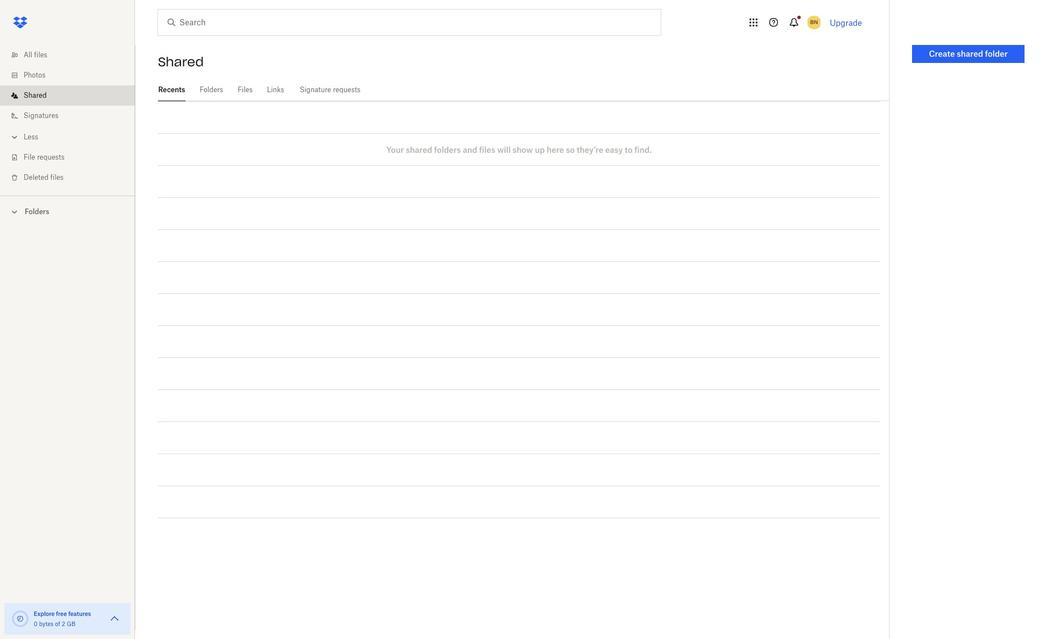 Task type: locate. For each thing, give the bounding box(es) containing it.
0 horizontal spatial shared
[[406, 145, 433, 154]]

1 horizontal spatial shared
[[958, 49, 984, 59]]

1 horizontal spatial requests
[[333, 86, 361, 94]]

files left will
[[479, 145, 496, 154]]

1 vertical spatial requests
[[37, 153, 65, 162]]

1 vertical spatial folders
[[25, 208, 49, 216]]

shared list item
[[0, 86, 135, 106]]

requests inside list
[[37, 153, 65, 162]]

signatures link
[[9, 106, 135, 126]]

folders down deleted
[[25, 208, 49, 216]]

signature requests
[[300, 86, 361, 94]]

they're
[[577, 145, 604, 154]]

shared inside the create shared folder 'button'
[[958, 49, 984, 59]]

and
[[463, 145, 478, 154]]

up
[[535, 145, 545, 154]]

folders
[[200, 86, 223, 94], [25, 208, 49, 216]]

your shared folders and files will show up here so they're easy to find.
[[387, 145, 652, 154]]

to
[[625, 145, 633, 154]]

shared down "photos"
[[24, 91, 47, 100]]

tab list
[[158, 79, 890, 101]]

deleted files link
[[9, 168, 135, 188]]

less
[[24, 133, 38, 141]]

0 vertical spatial shared
[[958, 49, 984, 59]]

1 horizontal spatial files
[[50, 173, 64, 182]]

recents
[[158, 86, 185, 94]]

1 vertical spatial shared
[[406, 145, 433, 154]]

photos
[[24, 71, 46, 79]]

0 horizontal spatial requests
[[37, 153, 65, 162]]

1 horizontal spatial shared
[[158, 54, 204, 70]]

list
[[0, 38, 135, 196]]

upgrade link
[[830, 18, 863, 27]]

0 horizontal spatial shared
[[24, 91, 47, 100]]

1 vertical spatial shared
[[24, 91, 47, 100]]

gb
[[67, 621, 75, 628]]

signature
[[300, 86, 331, 94]]

files for all files
[[34, 51, 47, 59]]

your
[[387, 145, 404, 154]]

find.
[[635, 145, 652, 154]]

folders button
[[0, 203, 135, 220]]

create
[[930, 49, 956, 59]]

list containing all files
[[0, 38, 135, 196]]

shared
[[958, 49, 984, 59], [406, 145, 433, 154]]

folders left files
[[200, 86, 223, 94]]

free
[[56, 611, 67, 618]]

0 vertical spatial files
[[34, 51, 47, 59]]

2 horizontal spatial files
[[479, 145, 496, 154]]

0 vertical spatial requests
[[333, 86, 361, 94]]

requests right "signature"
[[333, 86, 361, 94]]

0 horizontal spatial folders
[[25, 208, 49, 216]]

0 vertical spatial shared
[[158, 54, 204, 70]]

2 vertical spatial files
[[50, 173, 64, 182]]

shared left the folder
[[958, 49, 984, 59]]

shared link
[[9, 86, 135, 106]]

requests right file
[[37, 153, 65, 162]]

files right all
[[34, 51, 47, 59]]

create shared folder
[[930, 49, 1008, 59]]

will
[[498, 145, 511, 154]]

1 horizontal spatial folders
[[200, 86, 223, 94]]

files link
[[238, 79, 253, 100]]

shared up recents link
[[158, 54, 204, 70]]

files right deleted
[[50, 173, 64, 182]]

files
[[34, 51, 47, 59], [479, 145, 496, 154], [50, 173, 64, 182]]

of
[[55, 621, 60, 628]]

requests
[[333, 86, 361, 94], [37, 153, 65, 162]]

requests for file requests
[[37, 153, 65, 162]]

deleted files
[[24, 173, 64, 182]]

all files
[[24, 51, 47, 59]]

so
[[566, 145, 575, 154]]

0 horizontal spatial files
[[34, 51, 47, 59]]

shared right your
[[406, 145, 433, 154]]

shared
[[158, 54, 204, 70], [24, 91, 47, 100]]

photos link
[[9, 65, 135, 86]]

file requests link
[[9, 147, 135, 168]]



Task type: vqa. For each thing, say whether or not it's contained in the screenshot.
automatically
no



Task type: describe. For each thing, give the bounding box(es) containing it.
explore
[[34, 611, 55, 618]]

shared for create
[[958, 49, 984, 59]]

file requests
[[24, 153, 65, 162]]

2
[[62, 621, 65, 628]]

signatures
[[24, 111, 59, 120]]

quota usage element
[[11, 611, 29, 629]]

create shared folder button
[[913, 45, 1025, 63]]

explore free features 0 bytes of 2 gb
[[34, 611, 91, 628]]

bn
[[811, 19, 819, 26]]

easy
[[606, 145, 623, 154]]

file
[[24, 153, 35, 162]]

bytes
[[39, 621, 54, 628]]

Search text field
[[180, 16, 638, 29]]

here
[[547, 145, 564, 154]]

links
[[267, 86, 284, 94]]

requests for signature requests
[[333, 86, 361, 94]]

folders
[[434, 145, 461, 154]]

recents link
[[158, 79, 186, 100]]

1 vertical spatial files
[[479, 145, 496, 154]]

folders inside button
[[25, 208, 49, 216]]

dropbox image
[[9, 11, 32, 34]]

upgrade
[[830, 18, 863, 27]]

0 vertical spatial folders
[[200, 86, 223, 94]]

files
[[238, 86, 253, 94]]

features
[[68, 611, 91, 618]]

shared for your
[[406, 145, 433, 154]]

deleted
[[24, 173, 49, 182]]

links link
[[267, 79, 285, 100]]

signature requests link
[[298, 79, 362, 100]]

bn button
[[806, 14, 824, 32]]

0
[[34, 621, 38, 628]]

shared inside list item
[[24, 91, 47, 100]]

all files link
[[9, 45, 135, 65]]

files for deleted files
[[50, 173, 64, 182]]

all
[[24, 51, 32, 59]]

folders link
[[199, 79, 224, 100]]

show
[[513, 145, 533, 154]]

tab list containing recents
[[158, 79, 890, 101]]

folder
[[986, 49, 1008, 59]]

less image
[[9, 132, 20, 143]]



